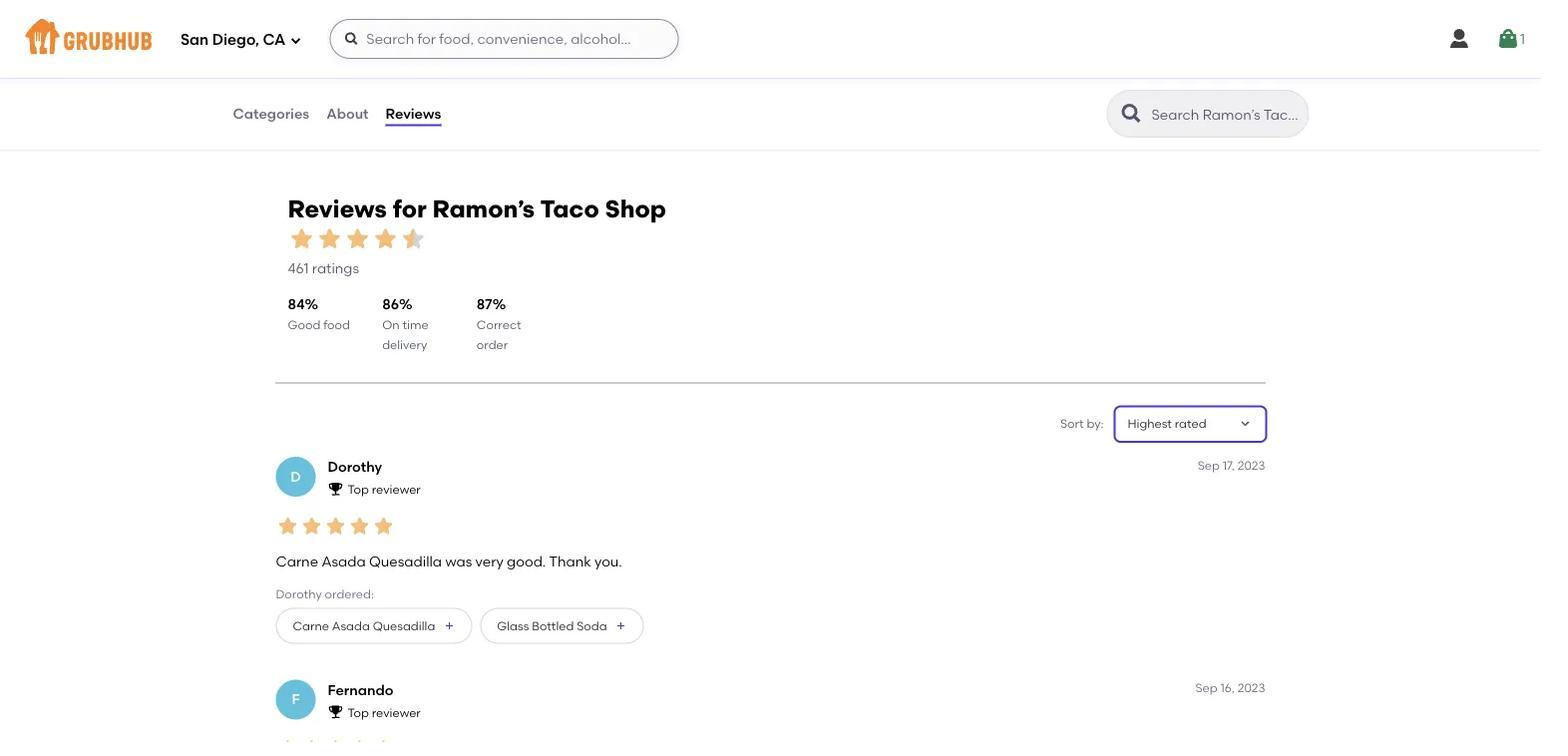 Task type: locate. For each thing, give the bounding box(es) containing it.
1 min from the left
[[299, 68, 321, 83]]

asada
[[322, 553, 366, 570], [332, 618, 370, 633]]

0 horizontal spatial dorothy
[[276, 587, 322, 602]]

breakfast down ihop
[[289, 43, 344, 57]]

reviews inside button
[[386, 105, 441, 122]]

svg image left 1 button
[[1448, 27, 1472, 51]]

diego,
[[212, 31, 259, 49]]

asada for carne asada quesadilla
[[332, 618, 370, 633]]

quesadilla for carne asada quesadilla
[[373, 618, 435, 633]]

dorothy ordered:
[[276, 587, 374, 602]]

1 horizontal spatial svg image
[[1497, 27, 1521, 51]]

caret down icon image
[[1238, 416, 1254, 432]]

1 horizontal spatial plus icon image
[[615, 620, 627, 632]]

subscription pass image
[[261, 42, 281, 58], [617, 42, 638, 58]]

sep 17, 2023
[[1198, 458, 1266, 472]]

plus icon image left glass on the bottom left of page
[[443, 620, 455, 632]]

svg image
[[1448, 27, 1472, 51], [344, 31, 360, 47]]

quesadilla inside button
[[373, 618, 435, 633]]

2.98
[[261, 85, 284, 100]]

quesadilla down ordered:
[[373, 618, 435, 633]]

min right 55–65
[[299, 68, 321, 83]]

carne inside button
[[293, 618, 329, 633]]

dorothy left ordered:
[[276, 587, 322, 602]]

you.
[[595, 553, 622, 570]]

trophy icon image
[[328, 481, 344, 497], [328, 704, 344, 720]]

quesadilla
[[369, 553, 442, 570], [373, 618, 435, 633]]

2023 for fernando
[[1238, 681, 1266, 695]]

food
[[323, 318, 350, 332]]

sep
[[1198, 458, 1220, 472], [1196, 681, 1218, 695]]

0 vertical spatial trophy icon image
[[328, 481, 344, 497]]

carne for carne asada quesadilla was very good. thank you.
[[276, 553, 318, 570]]

1 button
[[1497, 21, 1526, 57]]

svg image
[[1497, 27, 1521, 51], [290, 34, 302, 46]]

2 breakfast from the left
[[646, 43, 701, 57]]

quesadilla left was
[[369, 553, 442, 570]]

1 plus icon image from the left
[[443, 620, 455, 632]]

soda
[[577, 618, 607, 633]]

plus icon image inside carne asada quesadilla button
[[443, 620, 455, 632]]

43
[[1214, 89, 1230, 106]]

3 mi from the left
[[996, 85, 1011, 100]]

20–30 min 4.11 mi
[[974, 68, 1034, 100]]

reviews for reviews
[[386, 105, 441, 122]]

plus icon image right soda
[[615, 620, 627, 632]]

1 vertical spatial top reviewer
[[348, 705, 421, 720]]

0 horizontal spatial breakfast
[[289, 43, 344, 57]]

mi right 2.98
[[288, 85, 302, 100]]

1 top reviewer from the top
[[348, 482, 421, 497]]

plus icon image
[[443, 620, 455, 632], [615, 620, 627, 632]]

trophy icon image for fernando
[[328, 704, 344, 720]]

2 horizontal spatial min
[[1012, 68, 1034, 83]]

dorothy right d
[[328, 458, 382, 475]]

carne down dorothy ordered: at the left of the page
[[293, 618, 329, 633]]

1 horizontal spatial min
[[652, 68, 674, 83]]

0 horizontal spatial svg image
[[290, 34, 302, 46]]

reviews
[[386, 105, 441, 122], [288, 194, 387, 223]]

0 vertical spatial sep
[[1198, 458, 1220, 472]]

3 min from the left
[[1012, 68, 1034, 83]]

svg image right ihop
[[344, 31, 360, 47]]

asada inside carne asada quesadilla button
[[332, 618, 370, 633]]

search icon image
[[1120, 102, 1144, 126]]

17,
[[1223, 458, 1235, 472]]

sort
[[1061, 416, 1084, 431]]

min right 15–25
[[652, 68, 674, 83]]

1 breakfast from the left
[[289, 43, 344, 57]]

min inside 15–25 min 2.77 mi
[[652, 68, 674, 83]]

reviewer up carne asada quesadilla was very good. thank you.
[[372, 482, 421, 497]]

1 vertical spatial top
[[348, 705, 369, 720]]

1 vertical spatial sep
[[1196, 681, 1218, 695]]

reviews right the about
[[386, 105, 441, 122]]

15–25
[[617, 68, 649, 83]]

0 horizontal spatial plus icon image
[[443, 620, 455, 632]]

carne asada quesadilla button
[[276, 608, 472, 644]]

2 trophy icon image from the top
[[328, 704, 344, 720]]

0 vertical spatial reviews
[[386, 105, 441, 122]]

sep left 17,
[[1198, 458, 1220, 472]]

glass
[[497, 618, 529, 633]]

1 vertical spatial trophy icon image
[[328, 704, 344, 720]]

1 vertical spatial asada
[[332, 618, 370, 633]]

1 horizontal spatial ratings
[[1234, 89, 1281, 106]]

2023 for dorothy
[[1238, 458, 1266, 472]]

on
[[382, 318, 400, 332]]

0 horizontal spatial mi
[[288, 85, 302, 100]]

glass bottled soda
[[497, 618, 607, 633]]

star icon image
[[488, 67, 504, 83], [504, 67, 520, 83], [520, 67, 536, 83], [536, 67, 552, 83], [552, 67, 568, 83], [552, 67, 568, 83], [844, 67, 860, 83], [860, 67, 876, 83], [876, 67, 892, 83], [892, 67, 908, 83], [908, 67, 924, 83], [908, 67, 924, 83], [1201, 67, 1217, 83], [1217, 67, 1233, 83], [1233, 67, 1249, 83], [1249, 67, 1265, 83], [1265, 67, 1281, 83], [288, 225, 316, 253], [316, 225, 344, 253], [344, 225, 372, 253], [372, 225, 400, 253], [400, 225, 428, 253], [400, 225, 428, 253], [276, 514, 300, 538], [300, 514, 324, 538], [324, 514, 348, 538], [348, 514, 372, 538], [372, 514, 396, 538], [276, 737, 300, 742], [300, 737, 324, 742], [324, 737, 348, 742], [348, 737, 372, 742], [372, 737, 396, 742]]

glass bottled soda button
[[480, 608, 644, 644]]

2 reviewer from the top
[[372, 705, 421, 720]]

1 vertical spatial dorothy
[[276, 587, 322, 602]]

carne
[[276, 553, 318, 570], [293, 618, 329, 633]]

0 vertical spatial 2023
[[1238, 458, 1266, 472]]

0 vertical spatial top reviewer
[[348, 482, 421, 497]]

dorothy for dorothy
[[328, 458, 382, 475]]

reviewer
[[372, 482, 421, 497], [372, 705, 421, 720]]

2.77
[[617, 85, 639, 100]]

0 vertical spatial asada
[[322, 553, 366, 570]]

1 vertical spatial reviewer
[[372, 705, 421, 720]]

time
[[403, 318, 429, 332]]

top down fernando
[[348, 705, 369, 720]]

trophy icon image right d
[[328, 481, 344, 497]]

1 vertical spatial ratings
[[312, 260, 359, 277]]

elijah's restaurant
[[617, 17, 764, 36]]

breakfast down elijah's restaurant
[[646, 43, 701, 57]]

0 vertical spatial dorothy
[[328, 458, 382, 475]]

trophy icon image down fernando
[[328, 704, 344, 720]]

2 top reviewer from the top
[[348, 705, 421, 720]]

top for fernando
[[348, 705, 369, 720]]

good.
[[507, 553, 546, 570]]

461
[[288, 260, 309, 277]]

plus icon image inside "glass bottled soda" button
[[615, 620, 627, 632]]

top reviewer right d
[[348, 482, 421, 497]]

0 horizontal spatial subscription pass image
[[261, 42, 281, 58]]

1 2023 from the top
[[1238, 458, 1266, 472]]

84
[[288, 296, 305, 313]]

1 vertical spatial quesadilla
[[373, 618, 435, 633]]

asada up ordered:
[[322, 553, 366, 570]]

sep 16, 2023
[[1196, 681, 1266, 695]]

reviewer down fernando
[[372, 705, 421, 720]]

mi inside 20–30 min 4.11 mi
[[996, 85, 1011, 100]]

good
[[288, 318, 321, 332]]

2023
[[1238, 458, 1266, 472], [1238, 681, 1266, 695]]

1 mi from the left
[[288, 85, 302, 100]]

shop
[[605, 194, 666, 223]]

1 subscription pass image from the left
[[261, 42, 281, 58]]

0 vertical spatial ratings
[[1234, 89, 1281, 106]]

mi right 4.11
[[996, 85, 1011, 100]]

1 reviewer from the top
[[372, 482, 421, 497]]

top right d
[[348, 482, 369, 497]]

asada down ordered:
[[332, 618, 370, 633]]

1 vertical spatial reviews
[[288, 194, 387, 223]]

subscription pass image up 55–65
[[261, 42, 281, 58]]

16,
[[1221, 681, 1235, 695]]

0 vertical spatial reviewer
[[372, 482, 421, 497]]

ramon's
[[433, 194, 535, 223]]

dorothy
[[328, 458, 382, 475], [276, 587, 322, 602]]

1 horizontal spatial breakfast
[[646, 43, 701, 57]]

0 vertical spatial carne
[[276, 553, 318, 570]]

2 subscription pass image from the left
[[617, 42, 638, 58]]

0 horizontal spatial min
[[299, 68, 321, 83]]

mi right the 2.77
[[643, 85, 657, 100]]

ratings
[[1234, 89, 1281, 106], [312, 260, 359, 277]]

1 vertical spatial carne
[[293, 618, 329, 633]]

top reviewer
[[348, 482, 421, 497], [348, 705, 421, 720]]

min inside 55–65 min 2.98 mi
[[299, 68, 321, 83]]

2 mi from the left
[[643, 85, 657, 100]]

mi inside 15–25 min 2.77 mi
[[643, 85, 657, 100]]

0 vertical spatial top
[[348, 482, 369, 497]]

sep for dorothy
[[1198, 458, 1220, 472]]

mi inside 55–65 min 2.98 mi
[[288, 85, 302, 100]]

plus icon image for soda
[[615, 620, 627, 632]]

sep left 16,
[[1196, 681, 1218, 695]]

min right 20–30
[[1012, 68, 1034, 83]]

min inside 20–30 min 4.11 mi
[[1012, 68, 1034, 83]]

87
[[477, 296, 493, 313]]

2023 right 16,
[[1238, 681, 1266, 695]]

1 top from the top
[[348, 482, 369, 497]]

reviews up 461 ratings
[[288, 194, 387, 223]]

reviews button
[[385, 78, 442, 150]]

1 vertical spatial 2023
[[1238, 681, 1266, 695]]

Sort by: field
[[1128, 415, 1207, 433]]

min
[[299, 68, 321, 83], [652, 68, 674, 83], [1012, 68, 1034, 83]]

1 horizontal spatial subscription pass image
[[617, 42, 638, 58]]

reviewer for dorothy
[[372, 482, 421, 497]]

1 horizontal spatial mi
[[643, 85, 657, 100]]

2 top from the top
[[348, 705, 369, 720]]

top
[[348, 482, 369, 497], [348, 705, 369, 720]]

86
[[382, 296, 399, 313]]

1 trophy icon image from the top
[[328, 481, 344, 497]]

mi
[[288, 85, 302, 100], [643, 85, 657, 100], [996, 85, 1011, 100]]

breakfast
[[289, 43, 344, 57], [646, 43, 701, 57]]

ca
[[263, 31, 286, 49]]

0 horizontal spatial ratings
[[312, 260, 359, 277]]

2023 right 17,
[[1238, 458, 1266, 472]]

breakfast for ihop
[[289, 43, 344, 57]]

ratings right 43
[[1234, 89, 1281, 106]]

2 2023 from the top
[[1238, 681, 1266, 695]]

2 horizontal spatial mi
[[996, 85, 1011, 100]]

quesadilla for carne asada quesadilla was very good. thank you.
[[369, 553, 442, 570]]

carne asada quesadilla was very good. thank you.
[[276, 553, 622, 570]]

subscription pass image up 15–25
[[617, 42, 638, 58]]

top reviewer down fernando
[[348, 705, 421, 720]]

ratings right 461
[[312, 260, 359, 277]]

2 plus icon image from the left
[[615, 620, 627, 632]]

asada for carne asada quesadilla was very good. thank you.
[[322, 553, 366, 570]]

0 vertical spatial quesadilla
[[369, 553, 442, 570]]

carne up dorothy ordered: at the left of the page
[[276, 553, 318, 570]]

Search for food, convenience, alcohol... search field
[[330, 19, 679, 59]]

for
[[393, 194, 427, 223]]

1 horizontal spatial dorothy
[[328, 458, 382, 475]]

2 min from the left
[[652, 68, 674, 83]]



Task type: describe. For each thing, give the bounding box(es) containing it.
ordered:
[[325, 587, 374, 602]]

1
[[1521, 30, 1526, 47]]

ihop link
[[261, 15, 568, 38]]

subscription pass image for elijah's restaurant
[[617, 42, 638, 58]]

ihop
[[261, 17, 302, 36]]

top for dorothy
[[348, 482, 369, 497]]

carne asada quesadilla
[[293, 618, 435, 633]]

84 good food
[[288, 296, 350, 332]]

correct
[[477, 318, 521, 332]]

subscription pass image for ihop
[[261, 42, 281, 58]]

43 ratings
[[1214, 89, 1281, 106]]

taco
[[540, 194, 599, 223]]

very
[[476, 553, 504, 570]]

min for elijah's restaurant
[[652, 68, 674, 83]]

sort by:
[[1061, 416, 1104, 431]]

f
[[292, 691, 300, 708]]

0 horizontal spatial svg image
[[344, 31, 360, 47]]

by:
[[1087, 416, 1104, 431]]

min for ihop
[[299, 68, 321, 83]]

sep for fernando
[[1196, 681, 1218, 695]]

restaurant
[[676, 17, 764, 36]]

15–25 min 2.77 mi
[[617, 68, 674, 100]]

san
[[181, 31, 209, 49]]

order
[[477, 338, 508, 352]]

461 ratings
[[288, 260, 359, 277]]

thank
[[549, 553, 591, 570]]

87 correct order
[[477, 296, 521, 352]]

ratings for 461 ratings
[[312, 260, 359, 277]]

categories button
[[232, 78, 310, 150]]

categories
[[233, 105, 309, 122]]

svg image inside 1 button
[[1497, 27, 1521, 51]]

mi for elijah's restaurant
[[643, 85, 657, 100]]

rated
[[1175, 416, 1207, 431]]

trophy icon image for dorothy
[[328, 481, 344, 497]]

about
[[326, 105, 369, 122]]

d
[[291, 468, 301, 485]]

reviews for ramon's taco shop
[[288, 194, 666, 223]]

reviews for reviews for ramon's taco shop
[[288, 194, 387, 223]]

mi for ihop
[[288, 85, 302, 100]]

elijah's
[[617, 17, 672, 36]]

Search Ramon's Taco Shop search field
[[1150, 105, 1303, 124]]

55–65
[[261, 68, 296, 83]]

highest
[[1128, 416, 1172, 431]]

fernando
[[328, 681, 394, 698]]

top reviewer for fernando
[[348, 705, 421, 720]]

reviewer for fernando
[[372, 705, 421, 720]]

elijah's restaurant link
[[617, 15, 924, 38]]

4.11
[[974, 85, 992, 100]]

highest rated
[[1128, 416, 1207, 431]]

ratings for 43 ratings
[[1234, 89, 1281, 106]]

about button
[[325, 78, 370, 150]]

55–65 min 2.98 mi
[[261, 68, 321, 100]]

carne for carne asada quesadilla
[[293, 618, 329, 633]]

20–30
[[974, 68, 1009, 83]]

main navigation navigation
[[0, 0, 1542, 78]]

san diego, ca
[[181, 31, 286, 49]]

was
[[445, 553, 472, 570]]

delivery
[[382, 338, 427, 352]]

1 horizontal spatial svg image
[[1448, 27, 1472, 51]]

top reviewer for dorothy
[[348, 482, 421, 497]]

breakfast for elijah's restaurant
[[646, 43, 701, 57]]

bottled
[[532, 618, 574, 633]]

86 on time delivery
[[382, 296, 429, 352]]

plus icon image for quesadilla
[[443, 620, 455, 632]]

dorothy for dorothy ordered:
[[276, 587, 322, 602]]



Task type: vqa. For each thing, say whether or not it's contained in the screenshot.
MEDITERRANEAN SALAD (GF)
no



